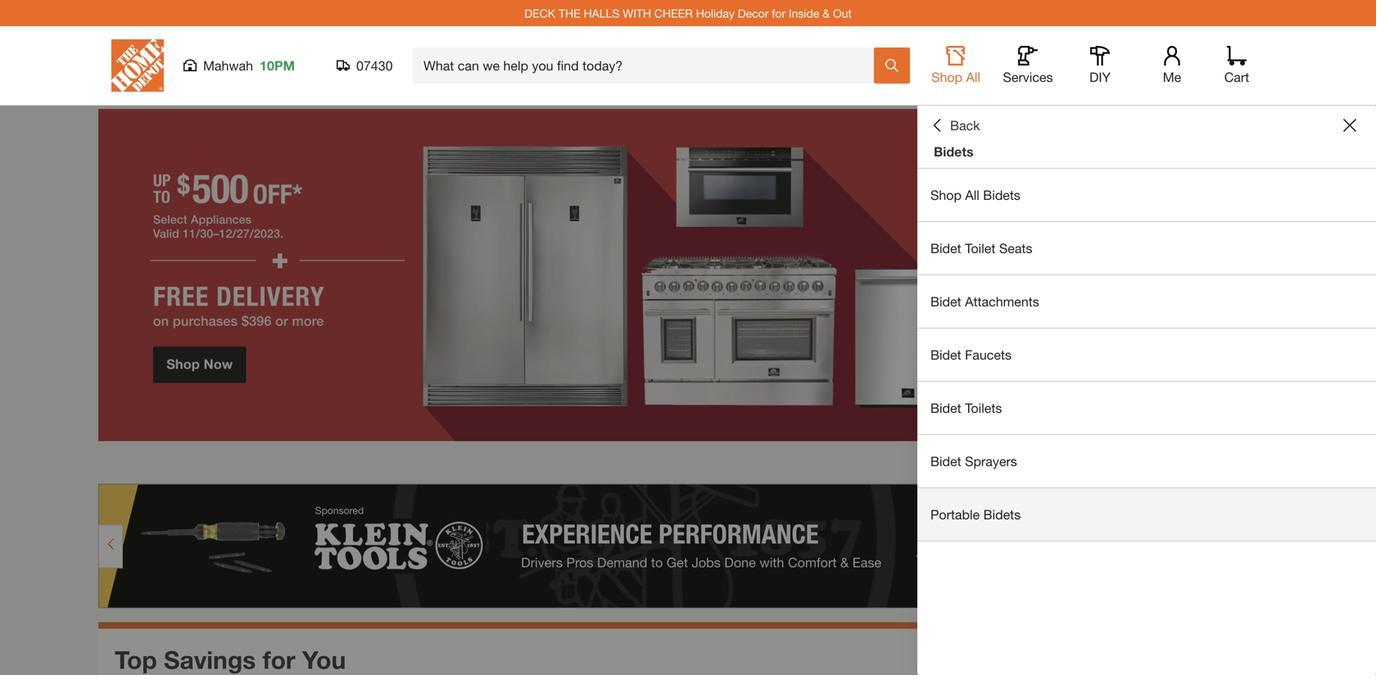 Task type: describe. For each thing, give the bounding box(es) containing it.
services button
[[1002, 46, 1055, 85]]

shop all bidets link
[[918, 169, 1377, 221]]

decor
[[738, 6, 769, 20]]

&
[[823, 6, 830, 20]]

deck the halls with cheer holiday decor for inside & out
[[525, 6, 852, 20]]

top savings for you
[[115, 645, 346, 674]]

bidet for bidet toilet seats
[[931, 240, 962, 256]]

me
[[1163, 69, 1182, 85]]

portable bidets link
[[918, 488, 1377, 541]]

portable bidets
[[931, 507, 1021, 522]]

all for shop all bidets
[[966, 187, 980, 203]]

back
[[950, 118, 980, 133]]

sprayers
[[965, 454, 1017, 469]]

bidet sprayers link
[[918, 435, 1377, 488]]

diy
[[1090, 69, 1111, 85]]

you
[[302, 645, 346, 674]]

seats
[[1000, 240, 1033, 256]]

cheer
[[655, 6, 693, 20]]

bidet for bidet attachments
[[931, 294, 962, 309]]

10pm
[[260, 58, 295, 73]]

bidet toilets
[[931, 400, 1002, 416]]

faucets
[[965, 347, 1012, 363]]

bidet attachments link
[[918, 275, 1377, 328]]

drawer close image
[[1344, 119, 1357, 132]]

bidet for bidet toilets
[[931, 400, 962, 416]]

What can we help you find today? search field
[[424, 48, 873, 83]]

bidet faucets
[[931, 347, 1012, 363]]

menu containing shop all bidets
[[918, 169, 1377, 542]]

the home depot logo image
[[111, 39, 164, 92]]

toilet
[[965, 240, 996, 256]]

bidet for bidet sprayers
[[931, 454, 962, 469]]

all for shop all
[[966, 69, 981, 85]]

bidet toilet seats
[[931, 240, 1033, 256]]

shop all button
[[930, 46, 982, 85]]

07430
[[356, 58, 393, 73]]

savings
[[164, 645, 256, 674]]

shop for shop all bidets
[[931, 187, 962, 203]]

halls
[[584, 6, 620, 20]]

1 vertical spatial for
[[263, 645, 295, 674]]

bidet toilets link
[[918, 382, 1377, 434]]



Task type: vqa. For each thing, say whether or not it's contained in the screenshot.
Portable
yes



Task type: locate. For each thing, give the bounding box(es) containing it.
bidet faucets link
[[918, 329, 1377, 381]]

bidets up seats
[[983, 187, 1021, 203]]

inside
[[789, 6, 820, 20]]

bidets
[[934, 144, 974, 159], [983, 187, 1021, 203], [984, 507, 1021, 522]]

shop inside "menu"
[[931, 187, 962, 203]]

bidets down back button
[[934, 144, 974, 159]]

bidet left toilet
[[931, 240, 962, 256]]

bidet left attachments
[[931, 294, 962, 309]]

bidets inside shop all bidets link
[[983, 187, 1021, 203]]

shop inside button
[[932, 69, 963, 85]]

bidet inside 'link'
[[931, 454, 962, 469]]

shop
[[932, 69, 963, 85], [931, 187, 962, 203]]

mahwah 10pm
[[203, 58, 295, 73]]

shop up bidet toilet seats
[[931, 187, 962, 203]]

deck the halls with cheer holiday decor for inside & out link
[[525, 6, 852, 20]]

for
[[772, 6, 786, 20], [263, 645, 295, 674]]

5 bidet from the top
[[931, 454, 962, 469]]

shop for shop all
[[932, 69, 963, 85]]

menu
[[918, 169, 1377, 542]]

07430 button
[[337, 57, 393, 74]]

bidet attachments
[[931, 294, 1040, 309]]

all inside "menu"
[[966, 187, 980, 203]]

0 horizontal spatial for
[[263, 645, 295, 674]]

0 vertical spatial bidets
[[934, 144, 974, 159]]

all up back
[[966, 69, 981, 85]]

image for  30nov2023-hp-bau-mw44-45-hero4-appliances image
[[98, 109, 1278, 441]]

attachments
[[965, 294, 1040, 309]]

portable
[[931, 507, 980, 522]]

cart link
[[1219, 46, 1255, 85]]

2 vertical spatial bidets
[[984, 507, 1021, 522]]

1 vertical spatial all
[[966, 187, 980, 203]]

4 bidet from the top
[[931, 400, 962, 416]]

bidet left toilets
[[931, 400, 962, 416]]

for left inside
[[772, 6, 786, 20]]

cart
[[1225, 69, 1250, 85]]

bidets right portable
[[984, 507, 1021, 522]]

0 vertical spatial shop
[[932, 69, 963, 85]]

all inside button
[[966, 69, 981, 85]]

1 bidet from the top
[[931, 240, 962, 256]]

0 vertical spatial all
[[966, 69, 981, 85]]

services
[[1003, 69, 1053, 85]]

all
[[966, 69, 981, 85], [966, 187, 980, 203]]

0 vertical spatial for
[[772, 6, 786, 20]]

shop all bidets
[[931, 187, 1021, 203]]

holiday
[[696, 6, 735, 20]]

out
[[833, 6, 852, 20]]

1 vertical spatial shop
[[931, 187, 962, 203]]

2 bidet from the top
[[931, 294, 962, 309]]

mahwah
[[203, 58, 253, 73]]

bidet toilet seats link
[[918, 222, 1377, 274]]

deck
[[525, 6, 556, 20]]

all up toilet
[[966, 187, 980, 203]]

the
[[559, 6, 581, 20]]

shop all
[[932, 69, 981, 85]]

bidet left faucets
[[931, 347, 962, 363]]

bidets inside portable bidets link
[[984, 507, 1021, 522]]

bidet left sprayers
[[931, 454, 962, 469]]

3 bidet from the top
[[931, 347, 962, 363]]

feedback link image
[[1354, 277, 1377, 365]]

shop up back button
[[932, 69, 963, 85]]

diy button
[[1074, 46, 1127, 85]]

bidet sprayers
[[931, 454, 1017, 469]]

back button
[[931, 117, 980, 134]]

with
[[623, 6, 651, 20]]

bidet for bidet faucets
[[931, 347, 962, 363]]

1 horizontal spatial for
[[772, 6, 786, 20]]

toilets
[[965, 400, 1002, 416]]

for left you
[[263, 645, 295, 674]]

bidet
[[931, 240, 962, 256], [931, 294, 962, 309], [931, 347, 962, 363], [931, 400, 962, 416], [931, 454, 962, 469]]

top
[[115, 645, 157, 674]]

me button
[[1146, 46, 1199, 85]]

1 vertical spatial bidets
[[983, 187, 1021, 203]]



